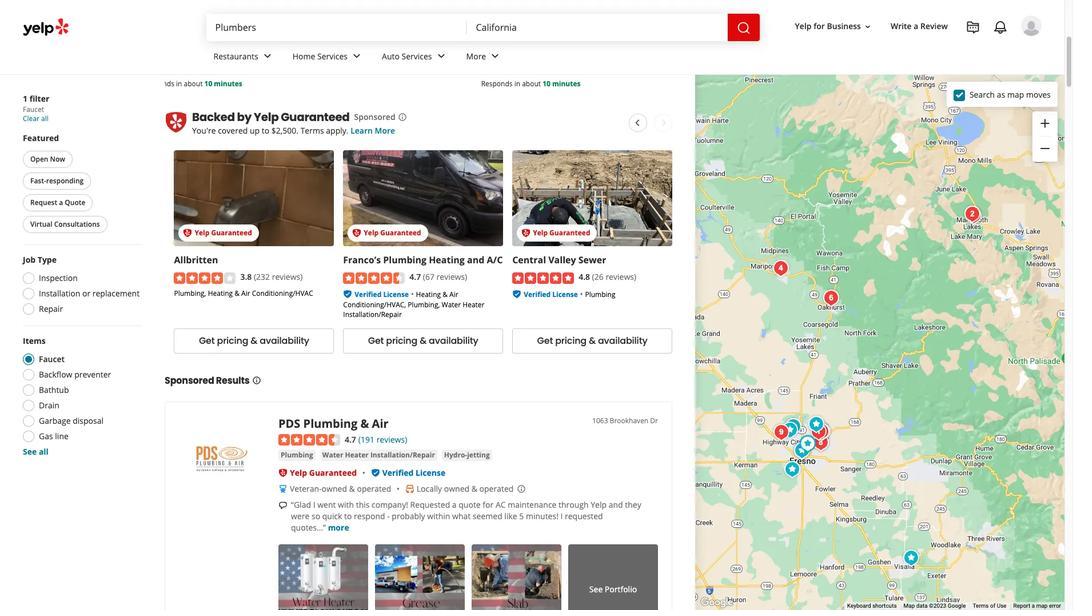 Task type: vqa. For each thing, say whether or not it's contained in the screenshot.
Guaranteed corresponding to Allbritten
yes



Task type: describe. For each thing, give the bounding box(es) containing it.
yelp inside "glad i went with this company! requested a quote for ac maintenance through yelp and they were so quick to respond - probably within what seemed like 5 minutes! i requested quotes…"
[[591, 500, 607, 511]]

3.8 star rating image
[[174, 273, 236, 284]]

reviews) for franco's plumbing heating and a/c
[[437, 272, 467, 283]]

all star plumbing image
[[791, 439, 814, 462]]

installation/repair inside button
[[371, 451, 435, 461]]

report
[[1014, 603, 1031, 610]]

to inside "glad i went with this company! requested a quote for ac maintenance through yelp and they were so quick to respond - probably within what seemed like 5 minutes! i requested quotes…"
[[344, 512, 352, 522]]

yelp guaranteed link for franco's plumbing heating and a/c
[[343, 151, 503, 247]]

"glad i went with this company! requested a quote for ac maintenance through yelp and they were so quick to respond - probably within what seemed like 5 minutes! i requested quotes…"
[[291, 500, 641, 534]]

water inside button
[[322, 451, 343, 461]]

license up the find text box
[[322, 11, 347, 20]]

guaranteed for central valley sewer
[[550, 228, 590, 238]]

virtual consultations button
[[23, 216, 107, 233]]

request a quote
[[30, 198, 85, 208]]

nelson plumbing image
[[807, 421, 830, 443]]

0 horizontal spatial more
[[375, 125, 395, 136]]

4.8 (26 reviews)
[[579, 272, 637, 283]]

faucet inside option group
[[39, 354, 65, 365]]

1 10 from the left
[[204, 79, 212, 89]]

get for allbritten
[[199, 335, 215, 348]]

as
[[997, 89, 1006, 100]]

backflow preventer
[[39, 369, 111, 380]]

2 installation/repair, from the left
[[282, 21, 342, 31]]

yelp guaranteed link for allbritten
[[174, 151, 334, 247]]

open
[[30, 154, 48, 164]]

locally owned & operated
[[417, 484, 514, 495]]

previous image
[[631, 116, 645, 130]]

yelp guaranteed link for central valley sewer
[[512, 151, 672, 247]]

$2,500.
[[272, 125, 299, 136]]

franco's plumbing heating and a/c image
[[781, 458, 804, 481]]

0 horizontal spatial 4.7 star rating image
[[278, 435, 340, 446]]

sewer
[[579, 254, 606, 267]]

1 responds from the left
[[143, 79, 174, 89]]

map data ©2023 google
[[904, 603, 966, 610]]

yelp down plumbing button
[[290, 468, 307, 479]]

or
[[82, 288, 90, 299]]

auto services link
[[373, 41, 457, 74]]

16 yelp guaranteed v2 image for franco's plumbing heating and a/c
[[352, 229, 362, 238]]

brookhaven
[[610, 416, 649, 426]]

1 water heater installation/repair, plumbing from the left
[[282, 11, 397, 31]]

installation/repair inside heating & air conditioning/hvac, plumbing, water heater installation/repair
[[343, 310, 402, 320]]

yelp inside "button"
[[795, 21, 812, 32]]

get for central valley sewer
[[537, 335, 553, 348]]

Near text field
[[476, 21, 719, 34]]

user actions element
[[786, 14, 1058, 85]]

16 locally owned v2 image
[[405, 485, 414, 494]]

yelp guaranteed for franco's plumbing heating and a/c
[[364, 228, 421, 238]]

higerd plumbing image
[[962, 204, 985, 227]]

4.3 star rating image
[[451, 0, 513, 5]]

central valley sewer
[[512, 254, 606, 267]]

conditioning/hvac inside plumbing, water heater installation/repair, heating & air conditioning/hvac
[[451, 31, 512, 40]]

5
[[519, 512, 524, 522]]

availability for central valley sewer
[[598, 335, 648, 348]]

locally
[[417, 484, 442, 495]]

verified license up 16 locally owned v2 icon
[[382, 468, 446, 479]]

16 verified v2 image down 5 star rating image
[[620, 10, 629, 20]]

curoso plumbing image
[[809, 418, 831, 441]]

owned for locally
[[444, 484, 470, 495]]

gas
[[39, 431, 53, 442]]

ac
[[496, 500, 506, 511]]

maintenance
[[508, 500, 557, 511]]

this
[[356, 500, 370, 511]]

pds plumbing & air link
[[278, 416, 389, 432]]

1 horizontal spatial 4.7 star rating image
[[343, 273, 405, 284]]

2 in from the left
[[514, 79, 520, 89]]

get pricing & availability button for allbritten
[[174, 329, 334, 354]]

water heater installation/repair
[[322, 451, 435, 461]]

you're covered up to $2,500. terms apply. learn more
[[192, 125, 395, 136]]

nolan p. image
[[1021, 15, 1042, 36]]

error
[[1049, 603, 1061, 610]]

verified license button up the conditioning/hvac, on the left of page
[[355, 289, 409, 300]]

see all button
[[23, 447, 49, 457]]

moves
[[1026, 89, 1051, 100]]

through
[[559, 500, 589, 511]]

pricing for central valley sewer
[[555, 335, 587, 348]]

terms of use link
[[973, 603, 1007, 610]]

16 speech v2 image
[[278, 502, 288, 511]]

2 about from the left
[[522, 79, 541, 89]]

damon's plumbing image
[[770, 257, 793, 280]]

lee's air, plumbing, & heating image
[[770, 421, 793, 444]]

central
[[512, 254, 546, 267]]

keyboard
[[847, 603, 871, 610]]

map
[[904, 603, 915, 610]]

business
[[354, 55, 394, 69]]

hydro- inside water heater installation/repair, plumbing, hydro-jetting
[[209, 21, 230, 31]]

get for franco's plumbing heating and a/c
[[368, 335, 384, 348]]

sweetwater plumbing image
[[961, 203, 984, 226]]

guaranteed for franco's plumbing heating and a/c
[[380, 228, 421, 238]]

zoom in image
[[1038, 116, 1052, 130]]

plumbing, water heater installation/repair, heating & air conditioning/hvac
[[451, 11, 600, 40]]

air inside plumbing, water heater installation/repair, heating & air conditioning/hvac
[[547, 21, 555, 31]]

request a quote button
[[23, 194, 93, 212]]

installation/repair, inside plumbing, water heater installation/repair, heating & air conditioning/hvac
[[451, 21, 511, 31]]

conditioning/hvac,
[[343, 300, 406, 310]]

none field the find
[[215, 21, 458, 34]]

company!
[[372, 500, 408, 511]]

water inside water heater installation/repair, plumbing, hydro-jetting
[[185, 11, 205, 20]]

1 horizontal spatial i
[[561, 512, 563, 522]]

map region
[[563, 59, 1073, 611]]

jetting inside water heater installation/repair, plumbing, hydro-jetting
[[230, 21, 251, 31]]

featured group
[[21, 133, 142, 236]]

option group containing items
[[19, 336, 142, 458]]

franco's plumbing heating and a/c
[[343, 254, 503, 267]]

filter
[[30, 93, 49, 104]]

1 vertical spatial terms
[[973, 603, 989, 610]]

16 chevron down v2 image
[[863, 22, 873, 31]]

yelp guaranteed button
[[290, 468, 357, 479]]

a inside "glad i went with this company! requested a quote for ac maintenance through yelp and they were so quick to respond - probably within what seemed like 5 minutes! i requested quotes…"
[[452, 500, 457, 511]]

valley
[[549, 254, 576, 267]]

1063
[[592, 416, 608, 426]]

more link
[[457, 41, 511, 74]]

for inside "glad i went with this company! requested a quote for ac maintenance through yelp and they were so quick to respond - probably within what seemed like 5 minutes! i requested quotes…"
[[483, 500, 494, 511]]

0 horizontal spatial and
[[467, 254, 485, 267]]

reviews) up water heater installation/repair
[[377, 435, 407, 445]]

1 about from the left
[[184, 79, 203, 89]]

heater inside button
[[345, 451, 369, 461]]

allbritten
[[174, 254, 218, 267]]

pds plumbing & air image
[[810, 421, 833, 443]]

guaranteed up the veteran-owned & operated at bottom
[[309, 468, 357, 479]]

verified license button for 16 verified v2 icon underneath 5 star rating image
[[632, 9, 686, 20]]

"glad
[[291, 500, 311, 511]]

(191 reviews)
[[358, 435, 407, 445]]

google image
[[698, 596, 736, 611]]

see portfolio link
[[568, 545, 658, 611]]

plumbing, inside heating & air conditioning/hvac, plumbing, water heater installation/repair
[[408, 300, 440, 310]]

more inside business categories element
[[466, 51, 486, 62]]

search
[[970, 89, 995, 100]]

water inside plumbing, water heater installation/repair, heating & air conditioning/hvac
[[558, 11, 577, 20]]

see portfolio
[[589, 584, 637, 595]]

all inside 1 filter faucet clear all
[[41, 114, 48, 124]]

responding
[[46, 176, 84, 186]]

quotes…"
[[291, 523, 326, 534]]

fast-responding button
[[23, 173, 91, 190]]

verified license button up 16 locally owned v2 icon
[[382, 468, 446, 479]]

4.7 link
[[345, 433, 356, 446]]

16 yelp guaranteed v2 image
[[183, 229, 192, 238]]

veteran-
[[290, 484, 322, 495]]

owned for veteran-
[[322, 484, 347, 495]]

shortcuts
[[873, 603, 897, 610]]

drain
[[39, 400, 59, 411]]

report a map error link
[[1014, 603, 1061, 610]]

use
[[997, 603, 1007, 610]]

like
[[505, 512, 517, 522]]

1 filter faucet clear all
[[23, 93, 49, 124]]

kim's plumbing image
[[779, 419, 802, 442]]

allbritten image
[[810, 431, 833, 454]]

map for moves
[[1008, 89, 1024, 100]]

central valley sewer image
[[782, 415, 805, 438]]

plumbing link
[[278, 450, 316, 462]]

16 verified v2 image down 3.5 star rating image
[[282, 10, 291, 20]]

2 minutes from the left
[[552, 79, 581, 89]]

backflow
[[39, 369, 72, 380]]

verified license for 16 verified v2 icon underneath 5 star rating image
[[632, 11, 686, 20]]

plumbing left 'search' "icon"
[[682, 21, 713, 31]]

inspection
[[39, 273, 78, 284]]

heater inside water heater installation/repair, plumbing, hydro-jetting
[[206, 11, 228, 20]]

view business
[[330, 55, 394, 69]]

learn
[[351, 125, 373, 136]]

installation
[[39, 288, 80, 299]]

garbage disposal
[[39, 416, 104, 427]]

1 in from the left
[[176, 79, 182, 89]]

fast-responding
[[30, 176, 84, 186]]

installation or replacement
[[39, 288, 140, 299]]

4.7 (67 reviews)
[[410, 272, 467, 283]]

now
[[50, 154, 65, 164]]

16 verified v2 image for verified license 'button' over the conditioning/hvac, on the left of page
[[343, 290, 352, 299]]

get pricing & availability button for central valley sewer
[[512, 329, 672, 354]]

backed
[[192, 109, 235, 125]]

verified license button for 16 verified v2 icon under 4.3 star rating image
[[462, 9, 517, 20]]

dr
[[650, 416, 658, 426]]

reviews) for central valley sewer
[[606, 272, 637, 283]]

yelp for business button
[[791, 16, 877, 37]]



Task type: locate. For each thing, give the bounding box(es) containing it.
map for error
[[1037, 603, 1048, 610]]

operated for locally owned & operated
[[480, 484, 514, 495]]

installation/repair down (191 reviews)
[[371, 451, 435, 461]]

1 vertical spatial map
[[1037, 603, 1048, 610]]

all right clear
[[41, 114, 48, 124]]

heater inside heating & air conditioning/hvac, plumbing, water heater installation/repair
[[463, 300, 485, 310]]

projects image
[[966, 21, 980, 34]]

plumbing,
[[524, 11, 556, 20], [175, 21, 207, 31], [174, 289, 206, 298], [408, 300, 440, 310]]

pricing
[[156, 55, 187, 69], [494, 55, 525, 69], [217, 335, 248, 348], [386, 335, 418, 348], [555, 335, 587, 348]]

within
[[427, 512, 450, 522]]

1 horizontal spatial map
[[1037, 603, 1048, 610]]

clear
[[23, 114, 39, 124]]

all star plumbing image
[[791, 439, 814, 462]]

guaranteed up 'valley'
[[550, 228, 590, 238]]

faucet inside 1 filter faucet clear all
[[23, 105, 44, 114]]

verified license for 16 verified v2 icon under 4.3 star rating image
[[462, 11, 517, 20]]

& inside plumbing, water heater installation/repair, heating & air conditioning/hvac
[[540, 21, 545, 31]]

None field
[[215, 21, 458, 34], [476, 21, 719, 34]]

license up locally
[[416, 468, 446, 479]]

get pricing & availability button for franco's plumbing heating and a/c
[[343, 329, 503, 354]]

1 vertical spatial jetting
[[467, 451, 490, 461]]

verified license down 4.3 star rating image
[[462, 11, 517, 20]]

a for request
[[59, 198, 63, 208]]

0 horizontal spatial jetting
[[230, 21, 251, 31]]

3.5 star rating image
[[282, 0, 344, 5]]

1
[[23, 93, 27, 104]]

a up what
[[452, 500, 457, 511]]

0 vertical spatial and
[[467, 254, 485, 267]]

business categories element
[[204, 41, 1042, 74]]

1 vertical spatial and
[[609, 500, 623, 511]]

for inside yelp for business "button"
[[814, 21, 825, 32]]

0 vertical spatial see
[[23, 447, 37, 457]]

1 horizontal spatial terms
[[973, 603, 989, 610]]

2 horizontal spatial yelp guaranteed link
[[512, 151, 672, 247]]

©2023
[[929, 603, 947, 610]]

1 horizontal spatial hydro-
[[444, 451, 467, 461]]

plumbing button
[[278, 450, 316, 462]]

2 yelp guaranteed link from the left
[[343, 151, 503, 247]]

water inside heating & air conditioning/hvac, plumbing, water heater installation/repair
[[442, 300, 461, 310]]

4.7 left (67 at the left top of page
[[410, 272, 421, 283]]

1 horizontal spatial and
[[609, 500, 623, 511]]

3 24 chevron down v2 image from the left
[[488, 49, 502, 63]]

hydro-jetting
[[444, 451, 490, 461]]

business
[[827, 21, 861, 32]]

i down through
[[561, 512, 563, 522]]

1 horizontal spatial sponsored
[[354, 112, 396, 123]]

verified license button for 16 verified v2 icon under 4.8 star rating image on the top
[[524, 289, 578, 300]]

hydro- inside button
[[444, 451, 467, 461]]

see inside option group
[[23, 447, 37, 457]]

heater inside plumbing, water heater installation/repair, heating & air conditioning/hvac
[[579, 11, 600, 20]]

search as map moves
[[970, 89, 1051, 100]]

2 none field from the left
[[476, 21, 719, 34]]

24 chevron down v2 image for more
[[488, 49, 502, 63]]

0 vertical spatial 4.7 star rating image
[[343, 273, 405, 284]]

reviews)
[[272, 272, 303, 283], [437, 272, 467, 283], [606, 272, 637, 283], [377, 435, 407, 445]]

verified license for 16 verified v2 icon under 4.8 star rating image on the top
[[524, 290, 578, 300]]

verified license button for 16 verified v2 icon below 3.5 star rating image
[[293, 9, 347, 20]]

a right write
[[914, 21, 919, 32]]

3.8 (232 reviews)
[[240, 272, 303, 283]]

water heater installation/repair, plumbing down 3.5 star rating image
[[282, 11, 397, 31]]

heating inside plumbing, water heater installation/repair, heating & air conditioning/hvac
[[513, 21, 538, 31]]

featured
[[23, 133, 59, 144]]

jetting up locally owned & operated
[[467, 451, 490, 461]]

request
[[30, 198, 57, 208]]

lee's air plumbing & heating image
[[805, 413, 828, 436]]

snake 'n' laterals image
[[811, 421, 834, 443]]

0 horizontal spatial services
[[317, 51, 348, 62]]

1 horizontal spatial see
[[589, 584, 603, 595]]

lee's air, plumbing, & heating image
[[900, 547, 923, 570]]

2 water heater installation/repair, plumbing from the left
[[620, 11, 736, 31]]

more right the learn
[[375, 125, 395, 136]]

verified license button down 3.5 star rating image
[[293, 9, 347, 20]]

about
[[184, 79, 203, 89], [522, 79, 541, 89]]

0 vertical spatial conditioning/hvac
[[451, 31, 512, 40]]

1 yelp guaranteed link from the left
[[174, 151, 334, 247]]

yang's drain and plumbing image
[[797, 433, 819, 455]]

0 vertical spatial 16 verified v2 image
[[343, 290, 352, 299]]

jetting
[[230, 21, 251, 31], [467, 451, 490, 461]]

went
[[317, 500, 336, 511]]

installation/repair, inside water heater installation/repair, plumbing, hydro-jetting
[[113, 21, 173, 31]]

1 16 yelp guaranteed v2 image from the left
[[352, 229, 362, 238]]

4 installation/repair, from the left
[[620, 21, 680, 31]]

owned
[[322, 484, 347, 495], [444, 484, 470, 495]]

0 vertical spatial map
[[1008, 89, 1024, 100]]

reviews) for allbritten
[[272, 272, 303, 283]]

16 verified v2 image down 4.3 star rating image
[[451, 10, 460, 20]]

yelp guaranteed for central valley sewer
[[533, 228, 590, 238]]

1 vertical spatial sponsored
[[165, 374, 214, 388]]

sponsored
[[354, 112, 396, 123], [165, 374, 214, 388]]

0 vertical spatial more
[[466, 51, 486, 62]]

0 horizontal spatial none field
[[215, 21, 458, 34]]

4.7 for 4.7
[[345, 435, 356, 445]]

(191 reviews) link
[[358, 433, 407, 446]]

i up "so"
[[313, 500, 315, 511]]

air inside heating & air conditioning/hvac, plumbing, water heater installation/repair
[[450, 290, 458, 300]]

0 horizontal spatial i
[[313, 500, 315, 511]]

services right home
[[317, 51, 348, 62]]

option group containing job type
[[19, 254, 142, 319]]

owned up quote
[[444, 484, 470, 495]]

fast-
[[30, 176, 46, 186]]

group
[[1033, 112, 1058, 162]]

license up the conditioning/hvac, on the left of page
[[383, 290, 409, 300]]

verified license for 16 verified v2 icon below 3.5 star rating image
[[293, 11, 347, 20]]

1 horizontal spatial services
[[402, 51, 432, 62]]

yelp up requested
[[591, 500, 607, 511]]

1 horizontal spatial 10
[[543, 79, 551, 89]]

so
[[312, 512, 320, 522]]

gas line
[[39, 431, 69, 442]]

verified up 16 locally owned v2 icon
[[382, 468, 414, 479]]

16 verified v2 image up the conditioning/hvac, on the left of page
[[343, 290, 352, 299]]

verified license down 3.5 star rating image
[[293, 11, 347, 20]]

0 horizontal spatial in
[[176, 79, 182, 89]]

2 10 from the left
[[543, 79, 551, 89]]

operated for veteran-owned & operated
[[357, 484, 391, 495]]

2 responds in about 10 minutes from the left
[[481, 79, 581, 89]]

guaranteed for allbritten
[[211, 228, 252, 238]]

1 vertical spatial all
[[39, 447, 49, 457]]

license down 4.3 star rating image
[[491, 11, 517, 20]]

see for see all
[[23, 447, 37, 457]]

4.7 left (191
[[345, 435, 356, 445]]

verified down 3.5 star rating image
[[293, 11, 320, 20]]

consultations
[[54, 220, 100, 229]]

pds plumbing & air image
[[179, 416, 265, 502], [810, 421, 833, 443]]

4.7 star rating image up the plumbing link
[[278, 435, 340, 446]]

1 installation/repair, from the left
[[113, 21, 173, 31]]

4.7 star rating image down franco's
[[343, 273, 405, 284]]

guaranteed right 16 yelp guaranteed v2 icon at left
[[211, 228, 252, 238]]

(26
[[592, 272, 604, 283]]

central valley sewer link
[[512, 254, 606, 267]]

probably
[[392, 512, 425, 522]]

more right 24 chevron down v2 icon
[[466, 51, 486, 62]]

2 16 yelp guaranteed v2 image from the left
[[522, 229, 531, 238]]

keyboard shortcuts
[[847, 603, 897, 610]]

0 horizontal spatial owned
[[322, 484, 347, 495]]

16 verified v2 image
[[343, 290, 352, 299], [371, 469, 380, 478]]

16 veteran owned v2 image
[[278, 485, 288, 494]]

0 horizontal spatial map
[[1008, 89, 1024, 100]]

10
[[204, 79, 212, 89], [543, 79, 551, 89]]

0 horizontal spatial water heater installation/repair, plumbing
[[282, 11, 397, 31]]

yelp guaranteed for allbritten
[[195, 228, 252, 238]]

1 vertical spatial 4.7
[[345, 435, 356, 445]]

24 chevron down v2 image for restaurants
[[261, 49, 274, 63]]

0 vertical spatial option group
[[19, 254, 142, 319]]

water heater installation/repair, plumbing
[[282, 11, 397, 31], [620, 11, 736, 31]]

16 yelp guaranteed v2 image
[[352, 229, 362, 238], [522, 229, 531, 238]]

and left a/c
[[467, 254, 485, 267]]

0 vertical spatial for
[[814, 21, 825, 32]]

4.7 for 4.7 (67 reviews)
[[410, 272, 421, 283]]

0 vertical spatial all
[[41, 114, 48, 124]]

verified up the conditioning/hvac, on the left of page
[[355, 290, 382, 300]]

0 horizontal spatial about
[[184, 79, 203, 89]]

all inside option group
[[39, 447, 49, 457]]

verified license button down 5 star rating image
[[632, 9, 686, 20]]

0 vertical spatial jetting
[[230, 21, 251, 31]]

1 horizontal spatial minutes
[[552, 79, 581, 89]]

get
[[138, 55, 153, 69], [476, 55, 492, 69], [199, 335, 215, 348], [368, 335, 384, 348], [537, 335, 553, 348]]

1 vertical spatial see
[[589, 584, 603, 595]]

1 horizontal spatial yelp guaranteed link
[[343, 151, 503, 247]]

1 vertical spatial conditioning/hvac
[[252, 289, 313, 298]]

info icon image
[[517, 485, 526, 494], [517, 485, 526, 494]]

2 option group from the top
[[19, 336, 142, 458]]

1 vertical spatial to
[[344, 512, 352, 522]]

(67
[[423, 272, 435, 283]]

yelp up central
[[533, 228, 548, 238]]

water heater installation/repair, plumbing, hydro-jetting
[[113, 11, 251, 31]]

plumbing inside button
[[281, 451, 313, 461]]

0 horizontal spatial pds plumbing & air image
[[179, 416, 265, 502]]

0 vertical spatial hydro-
[[209, 21, 230, 31]]

0 vertical spatial 4.7
[[410, 272, 421, 283]]

yelp guaranteed right 16 yelp guaranteed v2 icon at left
[[195, 228, 252, 238]]

0 horizontal spatial 24 chevron down v2 image
[[261, 49, 274, 63]]

0 vertical spatial terms
[[301, 125, 324, 136]]

option group
[[19, 254, 142, 319], [19, 336, 142, 458]]

and left the they
[[609, 500, 623, 511]]

quote
[[459, 500, 481, 511]]

verified license down 4.8 star rating image on the top
[[524, 290, 578, 300]]

3 yelp guaranteed link from the left
[[512, 151, 672, 247]]

verified license button down 4.8 star rating image on the top
[[524, 289, 578, 300]]

availability for franco's plumbing heating and a/c
[[429, 335, 478, 348]]

plumbing, inside water heater installation/repair, plumbing, hydro-jetting
[[175, 21, 207, 31]]

map right the as
[[1008, 89, 1024, 100]]

0 horizontal spatial responds
[[143, 79, 174, 89]]

operated up ac
[[480, 484, 514, 495]]

restaurants link
[[204, 41, 283, 74]]

24 chevron down v2 image inside more link
[[488, 49, 502, 63]]

1 vertical spatial installation/repair
[[371, 451, 435, 461]]

1 horizontal spatial conditioning/hvac
[[451, 31, 512, 40]]

yelp up franco's
[[364, 228, 379, 238]]

map left error
[[1037, 603, 1048, 610]]

jetting up the restaurants
[[230, 21, 251, 31]]

0 horizontal spatial minutes
[[214, 79, 242, 89]]

verified license up the conditioning/hvac, on the left of page
[[355, 290, 409, 300]]

minutes!
[[526, 512, 559, 522]]

1 horizontal spatial 4.7
[[410, 272, 421, 283]]

2 owned from the left
[[444, 484, 470, 495]]

0 vertical spatial to
[[262, 125, 269, 136]]

portfolio
[[605, 584, 637, 595]]

16 yelp guaranteed v2 image up franco's
[[352, 229, 362, 238]]

verified down 4.3 star rating image
[[462, 11, 489, 20]]

1 horizontal spatial to
[[344, 512, 352, 522]]

a for write
[[914, 21, 919, 32]]

yelp left business
[[795, 21, 812, 32]]

open now
[[30, 154, 65, 164]]

yelp guaranteed up the veteran-owned & operated at bottom
[[290, 468, 357, 479]]

view business link
[[282, 49, 442, 75]]

24 chevron down v2 image
[[434, 49, 448, 63]]

0 horizontal spatial 10
[[204, 79, 212, 89]]

16 verified v2 image for verified license 'button' above 16 locally owned v2 icon
[[371, 469, 380, 478]]

1 horizontal spatial pds plumbing & air image
[[810, 421, 833, 443]]

job type
[[23, 254, 57, 265]]

none field near
[[476, 21, 719, 34]]

terms of use
[[973, 603, 1007, 610]]

hydro- up locally owned & operated
[[444, 451, 467, 461]]

availability for allbritten
[[260, 335, 309, 348]]

1 horizontal spatial 16 verified v2 image
[[371, 469, 380, 478]]

a right report
[[1032, 603, 1035, 610]]

restaurants
[[214, 51, 258, 62]]

0 horizontal spatial terms
[[301, 125, 324, 136]]

16 verified v2 image
[[282, 10, 291, 20], [451, 10, 460, 20], [620, 10, 629, 20], [512, 290, 522, 299]]

a
[[914, 21, 919, 32], [59, 198, 63, 208], [452, 500, 457, 511], [1032, 603, 1035, 610]]

0 horizontal spatial sponsored
[[165, 374, 214, 388]]

terms left of
[[973, 603, 989, 610]]

hydro- up the restaurants
[[209, 21, 230, 31]]

16 yelp guaranteed v2 image for central valley sewer
[[522, 229, 531, 238]]

with
[[338, 500, 354, 511]]

services for home services
[[317, 51, 348, 62]]

to right up
[[262, 125, 269, 136]]

repair
[[39, 304, 63, 315]]

16 info v2 image
[[398, 113, 407, 122]]

zoom out image
[[1038, 142, 1052, 156]]

16 yelp guaranteed v2 image up central
[[522, 229, 531, 238]]

i
[[313, 500, 315, 511], [561, 512, 563, 522]]

1 vertical spatial faucet
[[39, 354, 65, 365]]

see
[[23, 447, 37, 457], [589, 584, 603, 595]]

plumbing up 'yelp guaranteed' button
[[281, 451, 313, 461]]

and inside "glad i went with this company! requested a quote for ac maintenance through yelp and they were so quick to respond - probably within what seemed like 5 minutes! i requested quotes…"
[[609, 500, 623, 511]]

1 responds in about 10 minutes from the left
[[143, 79, 242, 89]]

1 option group from the top
[[19, 254, 142, 319]]

services for auto services
[[402, 51, 432, 62]]

a for report
[[1032, 603, 1035, 610]]

0 vertical spatial sponsored
[[354, 112, 396, 123]]

plumbing up "view business"
[[344, 21, 374, 31]]

jetting inside button
[[467, 451, 490, 461]]

4.8 star rating image
[[512, 273, 574, 284]]

0 vertical spatial faucet
[[23, 105, 44, 114]]

requested
[[410, 500, 450, 511]]

1 none field from the left
[[215, 21, 458, 34]]

1 horizontal spatial responds
[[481, 79, 513, 89]]

iconyelpguaranteedbadgesmall image
[[278, 469, 288, 478], [278, 469, 288, 478]]

0 horizontal spatial see
[[23, 447, 37, 457]]

0 horizontal spatial 16 yelp guaranteed v2 image
[[352, 229, 362, 238]]

data
[[917, 603, 928, 610]]

0 horizontal spatial 4.7
[[345, 435, 356, 445]]

2 responds from the left
[[481, 79, 513, 89]]

1 vertical spatial 16 verified v2 image
[[371, 469, 380, 478]]

1 horizontal spatial more
[[466, 51, 486, 62]]

0 horizontal spatial operated
[[357, 484, 391, 495]]

0 horizontal spatial yelp guaranteed link
[[174, 151, 334, 247]]

heater
[[206, 11, 228, 20], [376, 11, 397, 20], [579, 11, 600, 20], [714, 11, 736, 20], [463, 300, 485, 310], [345, 451, 369, 461]]

1 horizontal spatial owned
[[444, 484, 470, 495]]

get pricing & availability for central valley sewer
[[537, 335, 648, 348]]

reviews) right (67 at the left top of page
[[437, 272, 467, 283]]

verified down 4.8 star rating image on the top
[[524, 290, 551, 300]]

heating inside heating & air conditioning/hvac, plumbing, water heater installation/repair
[[416, 290, 441, 300]]

license down 4.8 star rating image on the top
[[553, 290, 578, 300]]

yelp guaranteed up 'valley'
[[533, 228, 590, 238]]

pds plumbing & air
[[278, 416, 389, 432]]

sponsored for sponsored
[[354, 112, 396, 123]]

yelp guaranteed up franco's
[[364, 228, 421, 238]]

none field up home services link
[[215, 21, 458, 34]]

to
[[262, 125, 269, 136], [344, 512, 352, 522]]

1 horizontal spatial none field
[[476, 21, 719, 34]]

for left business
[[814, 21, 825, 32]]

services left 24 chevron down v2 icon
[[402, 51, 432, 62]]

for up seemed
[[483, 500, 494, 511]]

1 vertical spatial 4.7 star rating image
[[278, 435, 340, 446]]

None search field
[[206, 14, 762, 41]]

operated up this
[[357, 484, 391, 495]]

for
[[814, 21, 825, 32], [483, 500, 494, 511]]

heating & air conditioning/hvac, plumbing, water heater installation/repair
[[343, 290, 485, 320]]

all down gas
[[39, 447, 49, 457]]

16 info v2 image
[[252, 376, 261, 385]]

4.7 star rating image
[[343, 273, 405, 284], [278, 435, 340, 446]]

Find text field
[[215, 21, 458, 34]]

plumbing, heating & air conditioning/hvac
[[174, 289, 313, 298]]

24 chevron down v2 image inside restaurants link
[[261, 49, 274, 63]]

franco's
[[343, 254, 381, 267]]

16 verified v2 image down 4.8 star rating image on the top
[[512, 290, 522, 299]]

up
[[250, 125, 260, 136]]

1 vertical spatial option group
[[19, 336, 142, 458]]

verified license button down 4.3 star rating image
[[462, 9, 517, 20]]

yelp guaranteed link
[[174, 151, 334, 247], [343, 151, 503, 247], [512, 151, 672, 247]]

pricing for franco's plumbing heating and a/c
[[386, 335, 418, 348]]

1 horizontal spatial in
[[514, 79, 520, 89]]

what
[[452, 512, 471, 522]]

24 chevron down v2 image inside home services link
[[350, 49, 364, 63]]

sponsored for sponsored results
[[165, 374, 214, 388]]

0 horizontal spatial for
[[483, 500, 494, 511]]

24 chevron down v2 image
[[261, 49, 274, 63], [350, 49, 364, 63], [488, 49, 502, 63]]

home services link
[[283, 41, 373, 74]]

1 vertical spatial for
[[483, 500, 494, 511]]

0 horizontal spatial 16 verified v2 image
[[343, 290, 352, 299]]

2 24 chevron down v2 image from the left
[[350, 49, 364, 63]]

plumbing up 4.7 link at the left bottom of the page
[[303, 416, 358, 432]]

24 chevron down v2 image for home services
[[350, 49, 364, 63]]

16 verified v2 image down water heater installation/repair button
[[371, 469, 380, 478]]

home
[[293, 51, 315, 62]]

0 vertical spatial i
[[313, 500, 315, 511]]

0 horizontal spatial to
[[262, 125, 269, 136]]

1 owned from the left
[[322, 484, 347, 495]]

0 horizontal spatial hydro-
[[209, 21, 230, 31]]

& inside heating & air conditioning/hvac, plumbing, water heater installation/repair
[[443, 290, 448, 300]]

2 horizontal spatial 24 chevron down v2 image
[[488, 49, 502, 63]]

notifications image
[[994, 21, 1008, 34]]

1 operated from the left
[[357, 484, 391, 495]]

1 minutes from the left
[[214, 79, 242, 89]]

1 horizontal spatial about
[[522, 79, 541, 89]]

search image
[[737, 21, 751, 35]]

0 horizontal spatial conditioning/hvac
[[252, 289, 313, 298]]

cmd plumbing image
[[820, 287, 843, 310]]

sponsored left results on the left bottom of page
[[165, 374, 214, 388]]

3 installation/repair, from the left
[[451, 21, 511, 31]]

conditioning/hvac up more link
[[451, 31, 512, 40]]

goode plumbing image
[[810, 422, 833, 445]]

1 vertical spatial i
[[561, 512, 563, 522]]

verified down 5 star rating image
[[632, 11, 658, 20]]

plumbing up (67 at the left top of page
[[383, 254, 427, 267]]

water heater installation/repair button
[[320, 450, 437, 462]]

yelp right 16 yelp guaranteed v2 icon at left
[[195, 228, 209, 238]]

0 horizontal spatial responds in about 10 minutes
[[143, 79, 242, 89]]

a left quote
[[59, 198, 63, 208]]

faucet down filter
[[23, 105, 44, 114]]

verified license down 5 star rating image
[[632, 11, 686, 20]]

1 horizontal spatial operated
[[480, 484, 514, 495]]

5 star rating image
[[620, 0, 682, 5]]

1 horizontal spatial jetting
[[467, 451, 490, 461]]

license down 5 star rating image
[[660, 11, 686, 20]]

map
[[1008, 89, 1024, 100], [1037, 603, 1048, 610]]

1 vertical spatial more
[[375, 125, 395, 136]]

garbage
[[39, 416, 71, 427]]

installation/repair down franco's
[[343, 310, 402, 320]]

job
[[23, 254, 36, 265]]

next image
[[657, 116, 671, 130]]

requested
[[565, 512, 603, 522]]

1 horizontal spatial responds in about 10 minutes
[[481, 79, 581, 89]]

responds in about 10 minutes down more link
[[481, 79, 581, 89]]

were
[[291, 512, 310, 522]]

pricing for allbritten
[[217, 335, 248, 348]]

plumbing, inside plumbing, water heater installation/repair, heating & air conditioning/hvac
[[524, 11, 556, 20]]

1 horizontal spatial water heater installation/repair, plumbing
[[620, 11, 736, 31]]

get pricing & availability for franco's plumbing heating and a/c
[[368, 335, 478, 348]]

allbritten image
[[810, 431, 833, 454]]

0 vertical spatial installation/repair
[[343, 310, 402, 320]]

water heater installation/repair, plumbing down 5 star rating image
[[620, 11, 736, 31]]

learn more link
[[351, 125, 395, 136]]

get pricing & availability for allbritten
[[199, 335, 309, 348]]

items
[[23, 336, 46, 347]]

1 24 chevron down v2 image from the left
[[261, 49, 274, 63]]

owned up went
[[322, 484, 347, 495]]

1 horizontal spatial 16 yelp guaranteed v2 image
[[522, 229, 531, 238]]

view
[[330, 55, 352, 69]]

2 services from the left
[[402, 51, 432, 62]]

faucet up backflow
[[39, 354, 65, 365]]

2 operated from the left
[[480, 484, 514, 495]]

review
[[921, 21, 948, 32]]

a inside button
[[59, 198, 63, 208]]

you're
[[192, 125, 216, 136]]

plumbing down '(26'
[[585, 290, 616, 300]]

terms left apply.
[[301, 125, 324, 136]]

reviews) right '(26'
[[606, 272, 637, 283]]

see for see portfolio
[[589, 584, 603, 595]]

guaranteed up the franco's plumbing heating and a/c
[[380, 228, 421, 238]]

1 horizontal spatial 24 chevron down v2 image
[[350, 49, 364, 63]]

more
[[466, 51, 486, 62], [375, 125, 395, 136]]

conditioning/hvac down 3.8 (232 reviews)
[[252, 289, 313, 298]]

1 services from the left
[[317, 51, 348, 62]]

to down 'with' at the left
[[344, 512, 352, 522]]

1 horizontal spatial for
[[814, 21, 825, 32]]

preventer
[[74, 369, 111, 380]]

1 vertical spatial hydro-
[[444, 451, 467, 461]]

responds in about 10 minutes up backed
[[143, 79, 242, 89]]



